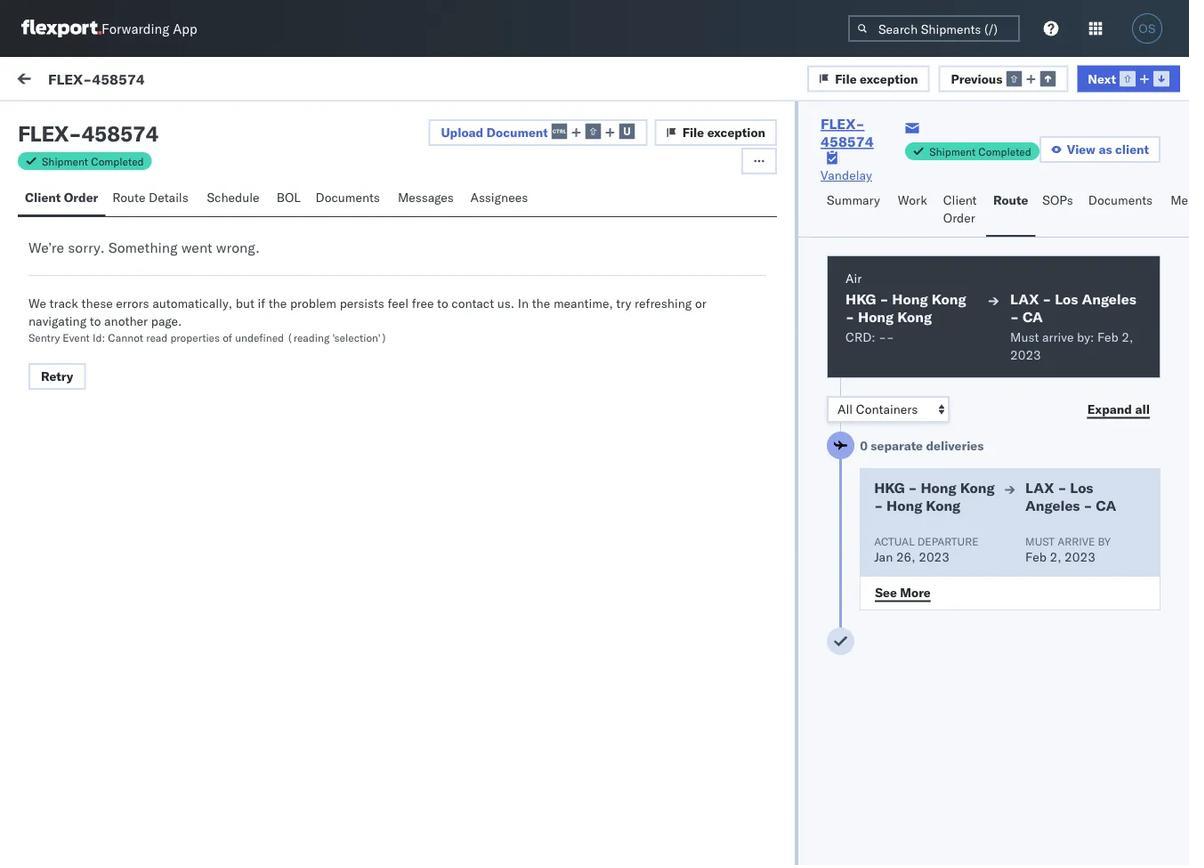 Task type: locate. For each thing, give the bounding box(es) containing it.
2 20, from the top
[[429, 287, 449, 303]]

1 horizontal spatial ca
[[1097, 497, 1117, 515]]

0 horizontal spatial order
[[64, 190, 98, 205]]

jason- for dec 20, 2026, 12:36 am pst
[[86, 193, 126, 208]]

jason- down the id:
[[86, 353, 126, 369]]

1 horizontal spatial work
[[958, 155, 981, 168]]

msg
[[78, 384, 102, 399]]

z for dec 20, 2026, 12:36 am pst
[[64, 195, 69, 206]]

1 jason-test zhao from the top
[[86, 193, 181, 208]]

2 jason- from the top
[[86, 273, 126, 289]]

1 vertical spatial order
[[944, 210, 976, 226]]

2 vertical spatial test
[[126, 353, 150, 369]]

feb inside must arrive by feb 2, 2023
[[1026, 549, 1047, 565]]

j z up retry
[[61, 355, 69, 366]]

completed down the flex - 458574
[[91, 155, 144, 168]]

test for dec 20, 2026, 12:36 am pst
[[126, 193, 150, 208]]

(0) inside button
[[79, 113, 102, 129]]

wrong.
[[216, 239, 260, 256]]

0 vertical spatial work
[[51, 69, 97, 93]]

1 vertical spatial dec
[[404, 287, 426, 303]]

0 vertical spatial jason-
[[86, 193, 126, 208]]

1 horizontal spatial message
[[132, 73, 184, 89]]

ca up must arrive by:
[[1023, 308, 1044, 326]]

lax
[[1011, 290, 1040, 308], [1026, 479, 1055, 497]]

route
[[112, 190, 146, 205], [994, 192, 1029, 208]]

2 resize handle column header from the left
[[631, 149, 652, 866]]

flex-
[[48, 70, 92, 87], [821, 115, 865, 133], [917, 207, 954, 223], [917, 287, 954, 303], [917, 367, 954, 383], [917, 448, 954, 463], [917, 528, 954, 543], [917, 608, 954, 623]]

feb
[[1098, 330, 1119, 345], [1026, 549, 1047, 565]]

retry button
[[28, 363, 86, 390]]

j z up track
[[61, 275, 69, 286]]

jason-test zhao for dec 20, 2026, 12:36 am pst
[[86, 193, 181, 208]]

los up must arrive by feb 2, 2023
[[1071, 479, 1094, 497]]

j z up we're
[[61, 195, 69, 206]]

j up retry
[[61, 355, 64, 366]]

z for dec 20, 2026, 12:35 am pst
[[64, 275, 69, 286]]

2026, left the us.
[[452, 287, 487, 303]]

1 horizontal spatial 2023
[[1011, 347, 1042, 363]]

flexport. image
[[21, 20, 102, 37]]

event
[[63, 331, 90, 344]]

1 vertical spatial lax - los angeles - ca
[[1026, 479, 1117, 515]]

1 z from the top
[[64, 195, 69, 206]]

zhao
[[153, 193, 181, 208], [153, 273, 181, 289], [153, 353, 181, 369]]

client up we're
[[25, 190, 61, 205]]

0 vertical spatial j
[[61, 195, 64, 206]]

angeles up must arrive by feb 2, 2023
[[1026, 497, 1081, 515]]

resize handle column header
[[374, 149, 396, 866], [631, 149, 652, 866], [888, 149, 909, 866], [1144, 149, 1166, 866]]

the right in
[[532, 296, 551, 311]]

1 pst from the top
[[550, 207, 572, 223]]

vandelay link
[[821, 167, 873, 184]]

0 horizontal spatial angeles
[[1026, 497, 1081, 515]]

1 j z from the top
[[61, 195, 69, 206]]

order right work "button"
[[944, 210, 976, 226]]

1 vertical spatial ttt
[[53, 304, 67, 319]]

1 horizontal spatial completed
[[979, 145, 1032, 158]]

feel
[[388, 296, 409, 311]]

more
[[901, 585, 931, 600]]

2 vertical spatial zhao
[[153, 353, 181, 369]]

work up "external (0)"
[[51, 69, 97, 93]]

if
[[258, 296, 265, 311]]

1 ttt from the top
[[53, 224, 67, 239]]

2 ttt from the top
[[53, 304, 67, 319]]

lax - los angeles - ca
[[1011, 290, 1137, 326], [1026, 479, 1117, 515]]

0 vertical spatial 20,
[[429, 207, 449, 223]]

1 vertical spatial j z
[[61, 275, 69, 286]]

0 horizontal spatial client
[[25, 190, 61, 205]]

1 vertical spatial ca
[[1097, 497, 1117, 515]]

zhao up we're sorry. something went wrong.
[[153, 193, 181, 208]]

2026, down assignees
[[452, 207, 487, 223]]

1 zhao from the top
[[153, 193, 181, 208]]

documents button
[[309, 182, 391, 216], [1082, 184, 1164, 237]]

0 vertical spatial message
[[132, 73, 184, 89]]

arrive inside must arrive by feb 2, 2023
[[1058, 535, 1096, 548]]

1 horizontal spatial feb
[[1098, 330, 1119, 345]]

z up track
[[64, 275, 69, 286]]

1 resize handle column header from the left
[[374, 149, 396, 866]]

0 vertical spatial to
[[437, 296, 449, 311]]

angeles up the by:
[[1082, 290, 1137, 308]]

must left the by:
[[1011, 330, 1040, 345]]

work
[[51, 69, 97, 93], [958, 155, 981, 168]]

see more button
[[865, 580, 942, 606]]

message up internal (0)
[[132, 73, 184, 89]]

ca up by
[[1097, 497, 1117, 515]]

file exception button
[[808, 65, 930, 92], [808, 65, 930, 92], [655, 119, 778, 146], [655, 119, 778, 146]]

1 vertical spatial j
[[61, 275, 64, 286]]

(0)
[[79, 113, 102, 129], [166, 113, 189, 129]]

message down the flex - 458574
[[55, 155, 98, 168]]

1 vertical spatial pst
[[550, 287, 572, 303]]

3 z from the top
[[64, 355, 69, 366]]

2,
[[1122, 330, 1134, 345], [1050, 549, 1062, 565]]

z up retry
[[64, 355, 69, 366]]

2 test from the top
[[126, 273, 150, 289]]

exception
[[860, 71, 919, 86], [708, 125, 766, 140]]

2023
[[1011, 347, 1042, 363], [919, 549, 950, 565], [1065, 549, 1096, 565]]

1 horizontal spatial the
[[532, 296, 551, 311]]

flex- 458574
[[821, 115, 874, 151], [917, 207, 1001, 223], [917, 287, 1001, 303], [917, 367, 1001, 383], [917, 448, 1001, 463], [917, 528, 1001, 543], [917, 608, 1001, 623]]

lax - los angeles - ca up must arrive by feb 2, 2023
[[1026, 479, 1117, 515]]

j up we're
[[61, 195, 64, 206]]

2 z from the top
[[64, 275, 69, 286]]

crd: --
[[846, 330, 895, 345]]

1 vertical spatial to
[[90, 313, 101, 329]]

by:
[[1078, 330, 1095, 345]]

we're
[[28, 239, 64, 256]]

3 test from the top
[[126, 353, 150, 369]]

0 horizontal spatial to
[[90, 313, 101, 329]]

2 vertical spatial jason-test zhao
[[86, 353, 181, 369]]

2 zhao from the top
[[153, 273, 181, 289]]

client order button up we're
[[18, 182, 105, 216]]

documents right bol button
[[316, 190, 380, 205]]

shipment down flex
[[42, 155, 88, 168]]

assignees button
[[464, 182, 539, 216]]

am right 12:35
[[528, 287, 547, 303]]

2 2026, from the top
[[452, 287, 487, 303]]

documents down client
[[1089, 192, 1153, 208]]

arrive left by
[[1058, 535, 1096, 548]]

lax - los angeles - ca up the by:
[[1011, 290, 1137, 326]]

os
[[1139, 22, 1157, 35]]

to up the id:
[[90, 313, 101, 329]]

view
[[1068, 142, 1096, 157]]

1 horizontal spatial angeles
[[1082, 290, 1137, 308]]

1 vertical spatial test
[[126, 273, 150, 289]]

test up 'something'
[[126, 193, 150, 208]]

zhao down read
[[153, 353, 181, 369]]

client order button right work
[[937, 184, 987, 237]]

1 vertical spatial los
[[1071, 479, 1094, 497]]

cannot
[[108, 331, 143, 344]]

2026,
[[452, 207, 487, 223], [452, 287, 487, 303]]

3 zhao from the top
[[153, 353, 181, 369]]

0 vertical spatial 2026,
[[452, 207, 487, 223]]

0 horizontal spatial documents button
[[309, 182, 391, 216]]

flex- down more
[[917, 608, 954, 623]]

1 horizontal spatial route
[[994, 192, 1029, 208]]

something
[[109, 239, 178, 256]]

to right free
[[437, 296, 449, 311]]

test down cannot
[[126, 353, 150, 369]]

2 vertical spatial j z
[[61, 355, 69, 366]]

another
[[104, 313, 148, 329]]

0 horizontal spatial 2,
[[1050, 549, 1062, 565]]

properties
[[170, 331, 220, 344]]

lax up must arrive by feb 2, 2023
[[1026, 479, 1055, 497]]

0 vertical spatial zhao
[[153, 193, 181, 208]]

0 vertical spatial angeles
[[1082, 290, 1137, 308]]

0 vertical spatial pst
[[550, 207, 572, 223]]

test for dec 20, 2026, 12:35 am pst
[[126, 273, 150, 289]]

shipment
[[930, 145, 976, 158], [42, 155, 88, 168]]

external (0) button
[[21, 105, 112, 140]]

documents button right bol
[[309, 182, 391, 216]]

0 vertical spatial z
[[64, 195, 69, 206]]

jason- up sorry.
[[86, 193, 126, 208]]

route for route details
[[112, 190, 146, 205]]

forwarding app link
[[21, 20, 197, 37]]

work right related
[[958, 155, 981, 168]]

flex-458574
[[48, 70, 145, 87]]

1 jason- from the top
[[86, 193, 126, 208]]

(0) inside button
[[166, 113, 189, 129]]

client down related
[[944, 192, 977, 208]]

1 vertical spatial jason-test zhao
[[86, 273, 181, 289]]

2 vertical spatial j
[[61, 355, 64, 366]]

3 resize handle column header from the left
[[888, 149, 909, 866]]

1 20, from the top
[[429, 207, 449, 223]]

pst right in
[[550, 287, 572, 303]]

20, left the contact
[[429, 287, 449, 303]]

1 horizontal spatial client
[[944, 192, 977, 208]]

next
[[1089, 71, 1117, 86]]

20, down "messages"
[[429, 207, 449, 223]]

messages button
[[391, 182, 464, 216]]

these
[[82, 296, 113, 311]]

2 pst from the top
[[550, 287, 572, 303]]

1 vertical spatial zhao
[[153, 273, 181, 289]]

z up sorry.
[[64, 195, 69, 206]]

3 jason-test zhao from the top
[[86, 353, 181, 369]]

expand
[[1088, 401, 1133, 417]]

0 vertical spatial jason-test zhao
[[86, 193, 181, 208]]

zhao for dec 20, 2026, 12:36 am pst
[[153, 193, 181, 208]]

dec down "messages"
[[404, 207, 426, 223]]

pst right 12:36
[[550, 207, 572, 223]]

1 j from the top
[[61, 195, 64, 206]]

ttt left sorry.
[[53, 224, 67, 239]]

1 vertical spatial work
[[958, 155, 981, 168]]

1 horizontal spatial file
[[835, 71, 857, 86]]

0 vertical spatial ttt
[[53, 224, 67, 239]]

0 horizontal spatial ca
[[1023, 308, 1044, 326]]

jason- up these
[[86, 273, 126, 289]]

j up track
[[61, 275, 64, 286]]

route left details in the left top of the page
[[112, 190, 146, 205]]

mes button
[[1164, 184, 1190, 237]]

2 dec from the top
[[404, 287, 426, 303]]

flex- right my
[[48, 70, 92, 87]]

sops button
[[1036, 184, 1082, 237]]

1 test from the top
[[126, 193, 150, 208]]

undefined
[[235, 331, 284, 344]]

dec 20, 2026, 12:35 am pst
[[404, 287, 572, 303]]

0 vertical spatial file exception
[[835, 71, 919, 86]]

hkg down air
[[846, 290, 877, 308]]

the
[[269, 296, 287, 311], [532, 296, 551, 311]]

completed up route button
[[979, 145, 1032, 158]]

client order right work "button"
[[944, 192, 977, 226]]

test up errors
[[126, 273, 150, 289]]

0 vertical spatial order
[[64, 190, 98, 205]]

hkg - hong kong - hong kong up crd: --
[[846, 290, 967, 326]]

flex- up the vandelay
[[821, 115, 865, 133]]

0 horizontal spatial file
[[683, 125, 705, 140]]

1 vertical spatial 2,
[[1050, 549, 1062, 565]]

1 vertical spatial z
[[64, 275, 69, 286]]

20, for dec 20, 2026, 12:36 am pst
[[429, 207, 449, 223]]

or
[[695, 296, 707, 311]]

1 vertical spatial feb
[[1026, 549, 1047, 565]]

1 vertical spatial hkg
[[875, 479, 905, 497]]

3 j z from the top
[[61, 355, 69, 366]]

jason-
[[86, 193, 126, 208], [86, 273, 126, 289], [86, 353, 126, 369]]

0 horizontal spatial exception
[[708, 125, 766, 140]]

0 horizontal spatial 2023
[[919, 549, 950, 565]]

hkg down separate
[[875, 479, 905, 497]]

0 horizontal spatial route
[[112, 190, 146, 205]]

client order button
[[18, 182, 105, 216], [937, 184, 987, 237]]

1 vertical spatial 20,
[[429, 287, 449, 303]]

my work
[[18, 69, 97, 93]]

route details button
[[105, 182, 200, 216]]

jason-test zhao up errors
[[86, 273, 181, 289]]

must inside must arrive by feb 2, 2023
[[1026, 535, 1055, 548]]

file
[[835, 71, 857, 86], [683, 125, 705, 140]]

0 vertical spatial test
[[126, 193, 150, 208]]

2 horizontal spatial 2023
[[1065, 549, 1096, 565]]

flex- down related
[[917, 207, 954, 223]]

0 vertical spatial j z
[[61, 195, 69, 206]]

jason-test zhao up 'something'
[[86, 193, 181, 208]]

(0) right the external
[[79, 113, 102, 129]]

j z
[[61, 195, 69, 206], [61, 275, 69, 286], [61, 355, 69, 366]]

dec right persists
[[404, 287, 426, 303]]

arrive left the by:
[[1043, 330, 1074, 345]]

0 vertical spatial exception
[[860, 71, 919, 86]]

0 horizontal spatial file exception
[[683, 125, 766, 140]]

2 am from the top
[[528, 287, 547, 303]]

vandelay
[[821, 167, 873, 183]]

0 vertical spatial 2,
[[1122, 330, 1134, 345]]

j for dec 20, 2026, 12:36 am pst
[[61, 195, 64, 206]]

1 dec from the top
[[404, 207, 426, 223]]

20, for dec 20, 2026, 12:35 am pst
[[429, 287, 449, 303]]

hkg - hong kong - hong kong up departure
[[875, 479, 995, 515]]

flex
[[18, 120, 69, 147]]

shipment completed down the flex - 458574
[[42, 155, 144, 168]]

dec for dec 20, 2026, 12:35 am pst
[[404, 287, 426, 303]]

shipment completed up route button
[[930, 145, 1032, 158]]

message inside button
[[132, 73, 184, 89]]

0 vertical spatial must
[[1011, 330, 1040, 345]]

must left by
[[1026, 535, 1055, 548]]

1 the from the left
[[269, 296, 287, 311]]

external
[[28, 113, 75, 129]]

zhao up automatically,
[[153, 273, 181, 289]]

documents
[[316, 190, 380, 205], [1089, 192, 1153, 208]]

sops
[[1043, 192, 1074, 208]]

the right if
[[269, 296, 287, 311]]

2 jason-test zhao from the top
[[86, 273, 181, 289]]

(0) right internal
[[166, 113, 189, 129]]

work for related
[[958, 155, 981, 168]]

order up sorry.
[[64, 190, 98, 205]]

1 vertical spatial arrive
[[1058, 535, 1096, 548]]

next button
[[1078, 65, 1181, 92]]

0 vertical spatial lax
[[1011, 290, 1040, 308]]

of
[[223, 331, 232, 344]]

separate
[[871, 438, 923, 454]]

actual
[[875, 535, 915, 548]]

test
[[126, 193, 150, 208], [126, 273, 150, 289], [126, 353, 150, 369]]

0 horizontal spatial feb
[[1026, 549, 1047, 565]]

1 2026, from the top
[[452, 207, 487, 223]]

1 vertical spatial jason-
[[86, 273, 126, 289]]

1 am from the top
[[528, 207, 547, 223]]

1 horizontal spatial file exception
[[835, 71, 919, 86]]

am right 12:36
[[528, 207, 547, 223]]

file exception
[[835, 71, 919, 86], [683, 125, 766, 140]]

lax up must arrive by:
[[1011, 290, 1040, 308]]

documents button left mes in the right of the page
[[1082, 184, 1164, 237]]

2 j z from the top
[[61, 275, 69, 286]]

1 (0) from the left
[[79, 113, 102, 129]]

jason-test zhao down cannot
[[86, 353, 181, 369]]

0 vertical spatial dec
[[404, 207, 426, 223]]

ttt right we
[[53, 304, 67, 319]]

2 (0) from the left
[[166, 113, 189, 129]]

(0) for internal (0)
[[166, 113, 189, 129]]

1 vertical spatial file
[[683, 125, 705, 140]]

(0) for external (0)
[[79, 113, 102, 129]]

we're sorry. something went wrong.
[[28, 239, 260, 256]]

client order up we're
[[25, 190, 98, 205]]

flex- 458574 link
[[821, 115, 906, 151]]

route down item/shipment
[[994, 192, 1029, 208]]

2 j from the top
[[61, 275, 64, 286]]

messages
[[398, 190, 454, 205]]

0 horizontal spatial (0)
[[79, 113, 102, 129]]

shipment left item/shipment
[[930, 145, 976, 158]]

jason- for dec 20, 2026, 12:35 am pst
[[86, 273, 126, 289]]

must
[[1011, 330, 1040, 345], [1026, 535, 1055, 548]]

previous button
[[939, 65, 1069, 92]]

0 vertical spatial am
[[528, 207, 547, 223]]

view as client button
[[1040, 136, 1161, 163]]

0 vertical spatial arrive
[[1043, 330, 1074, 345]]

los up must arrive by:
[[1056, 290, 1079, 308]]

route for route
[[994, 192, 1029, 208]]

1 vertical spatial must
[[1026, 535, 1055, 548]]

0 vertical spatial lax - los angeles - ca
[[1011, 290, 1137, 326]]

us.
[[498, 296, 515, 311]]

1 vertical spatial am
[[528, 287, 547, 303]]

contact
[[452, 296, 494, 311]]

1 vertical spatial 2026,
[[452, 287, 487, 303]]

related
[[918, 155, 955, 168]]



Task type: describe. For each thing, give the bounding box(es) containing it.
route button
[[987, 184, 1036, 237]]

upload document
[[441, 124, 548, 140]]

2023 inside feb 2, 2023
[[1011, 347, 1042, 363]]

0 horizontal spatial client order
[[25, 190, 98, 205]]

deliveries
[[927, 438, 984, 454]]

sorry.
[[68, 239, 105, 256]]

feb 2, 2023
[[1011, 330, 1134, 363]]

pst for dec 20, 2026, 12:35 am pst
[[550, 287, 572, 303]]

0 vertical spatial ca
[[1023, 308, 1044, 326]]

j z for dec 20, 2026, 12:36 am pst
[[61, 195, 69, 206]]

forwarding
[[102, 20, 169, 37]]

by
[[1099, 535, 1111, 548]]

as
[[1099, 142, 1113, 157]]

ttt for dec 20, 2026, 12:36 am pst
[[53, 224, 67, 239]]

internal (0)
[[119, 113, 189, 129]]

bol button
[[270, 182, 309, 216]]

am for 12:36
[[528, 207, 547, 223]]

problem
[[290, 296, 337, 311]]

(reading
[[287, 331, 330, 344]]

document
[[487, 124, 548, 140]]

pst for dec 20, 2026, 12:36 am pst
[[550, 207, 572, 223]]

crd:
[[846, 330, 876, 345]]

2, inside feb 2, 2023
[[1122, 330, 1134, 345]]

internal
[[119, 113, 163, 129]]

persists
[[340, 296, 385, 311]]

retry
[[41, 369, 73, 384]]

all
[[1136, 401, 1151, 417]]

1 vertical spatial angeles
[[1026, 497, 1081, 515]]

upload document button
[[429, 119, 648, 146]]

ttt for dec 20, 2026, 12:35 am pst
[[53, 304, 67, 319]]

errors
[[116, 296, 149, 311]]

mes
[[1171, 192, 1190, 208]]

2023 inside actual departure jan 26, 2023
[[919, 549, 950, 565]]

schedule
[[207, 190, 260, 205]]

app
[[173, 20, 197, 37]]

'selection')
[[333, 331, 387, 344]]

flex- down work "button"
[[917, 287, 954, 303]]

0 horizontal spatial client order button
[[18, 182, 105, 216]]

4 resize handle column header from the left
[[1144, 149, 1166, 866]]

in
[[518, 296, 529, 311]]

external (0)
[[28, 113, 102, 129]]

bol
[[277, 190, 301, 205]]

view as client
[[1068, 142, 1150, 157]]

1 vertical spatial hkg - hong kong - hong kong
[[875, 479, 995, 515]]

flex- right actual
[[917, 528, 954, 543]]

jan
[[875, 549, 893, 565]]

1 horizontal spatial documents
[[1089, 192, 1153, 208]]

dec for dec 20, 2026, 12:36 am pst
[[404, 207, 426, 223]]

track
[[50, 296, 78, 311]]

3 j from the top
[[61, 355, 64, 366]]

page.
[[151, 313, 182, 329]]

0 vertical spatial file
[[835, 71, 857, 86]]

2, inside must arrive by feb 2, 2023
[[1050, 549, 1062, 565]]

automatically,
[[152, 296, 232, 311]]

forwarding app
[[102, 20, 197, 37]]

we
[[28, 296, 46, 311]]

upload
[[441, 124, 484, 140]]

navigating
[[28, 313, 87, 329]]

2026, for 12:35
[[452, 287, 487, 303]]

must arrive by:
[[1011, 330, 1095, 345]]

summary
[[827, 192, 881, 208]]

id:
[[93, 331, 105, 344]]

client
[[1116, 142, 1150, 157]]

work
[[898, 192, 928, 208]]

arrive for by:
[[1043, 330, 1074, 345]]

0 horizontal spatial documents
[[316, 190, 380, 205]]

1 horizontal spatial exception
[[860, 71, 919, 86]]

refreshing
[[635, 296, 692, 311]]

summary button
[[820, 184, 891, 237]]

work button
[[891, 184, 937, 237]]

route details
[[112, 190, 189, 205]]

test
[[53, 384, 75, 399]]

client for left client order button
[[25, 190, 61, 205]]

we track these errors automatically, but if the problem persists feel free to contact us. in the meantime, try refreshing or navigating to another page. sentry event id: cannot read properties of undefined (reading 'selection')
[[28, 296, 707, 344]]

1 vertical spatial file exception
[[683, 125, 766, 140]]

meantime,
[[554, 296, 613, 311]]

test msg
[[53, 384, 102, 399]]

j for dec 20, 2026, 12:35 am pst
[[61, 275, 64, 286]]

air
[[846, 271, 862, 286]]

work for my
[[51, 69, 97, 93]]

message button
[[125, 57, 215, 105]]

am for 12:35
[[528, 287, 547, 303]]

must for must arrive by feb 2, 2023
[[1026, 535, 1055, 548]]

1 horizontal spatial client order button
[[937, 184, 987, 237]]

1 horizontal spatial shipment completed
[[930, 145, 1032, 158]]

1 horizontal spatial shipment
[[930, 145, 976, 158]]

expand all
[[1088, 401, 1151, 417]]

2026, for 12:36
[[452, 207, 487, 223]]

but
[[236, 296, 255, 311]]

1 vertical spatial exception
[[708, 125, 766, 140]]

zhao for dec 20, 2026, 12:35 am pst
[[153, 273, 181, 289]]

1 vertical spatial message
[[55, 155, 98, 168]]

0 vertical spatial hkg - hong kong - hong kong
[[846, 290, 967, 326]]

0 vertical spatial los
[[1056, 290, 1079, 308]]

1 horizontal spatial order
[[944, 210, 976, 226]]

12:35
[[490, 287, 525, 303]]

feb inside feb 2, 2023
[[1098, 330, 1119, 345]]

client for client order button to the right
[[944, 192, 977, 208]]

1 vertical spatial lax
[[1026, 479, 1055, 497]]

must for must arrive by:
[[1011, 330, 1040, 345]]

assignees
[[471, 190, 528, 205]]

0
[[860, 438, 868, 454]]

arrive for by
[[1058, 535, 1096, 548]]

related work item/shipment
[[918, 155, 1057, 168]]

try
[[617, 296, 632, 311]]

see more
[[876, 585, 931, 600]]

0 separate deliveries
[[860, 438, 984, 454]]

0 horizontal spatial shipment
[[42, 155, 88, 168]]

item/shipment
[[984, 155, 1057, 168]]

flex- up 0 separate deliveries
[[917, 367, 954, 383]]

sentry
[[28, 331, 60, 344]]

previous
[[952, 71, 1003, 86]]

see
[[876, 585, 898, 600]]

0 horizontal spatial completed
[[91, 155, 144, 168]]

must arrive by feb 2, 2023
[[1026, 535, 1111, 565]]

read
[[146, 331, 168, 344]]

internal (0) button
[[112, 105, 200, 140]]

1 horizontal spatial to
[[437, 296, 449, 311]]

my
[[18, 69, 46, 93]]

jason-test zhao for dec 20, 2026, 12:35 am pst
[[86, 273, 181, 289]]

flex- right 0
[[917, 448, 954, 463]]

1 horizontal spatial documents button
[[1082, 184, 1164, 237]]

details
[[149, 190, 189, 205]]

3 jason- from the top
[[86, 353, 126, 369]]

2 the from the left
[[532, 296, 551, 311]]

1 horizontal spatial client order
[[944, 192, 977, 226]]

2023 inside must arrive by feb 2, 2023
[[1065, 549, 1096, 565]]

Search Shipments (/) text field
[[849, 15, 1021, 42]]

0 vertical spatial hkg
[[846, 290, 877, 308]]

0 horizontal spatial shipment completed
[[42, 155, 144, 168]]

j z for dec 20, 2026, 12:35 am pst
[[61, 275, 69, 286]]



Task type: vqa. For each thing, say whether or not it's contained in the screenshot.
FEB in the Must arrive by Feb 2, 2023
yes



